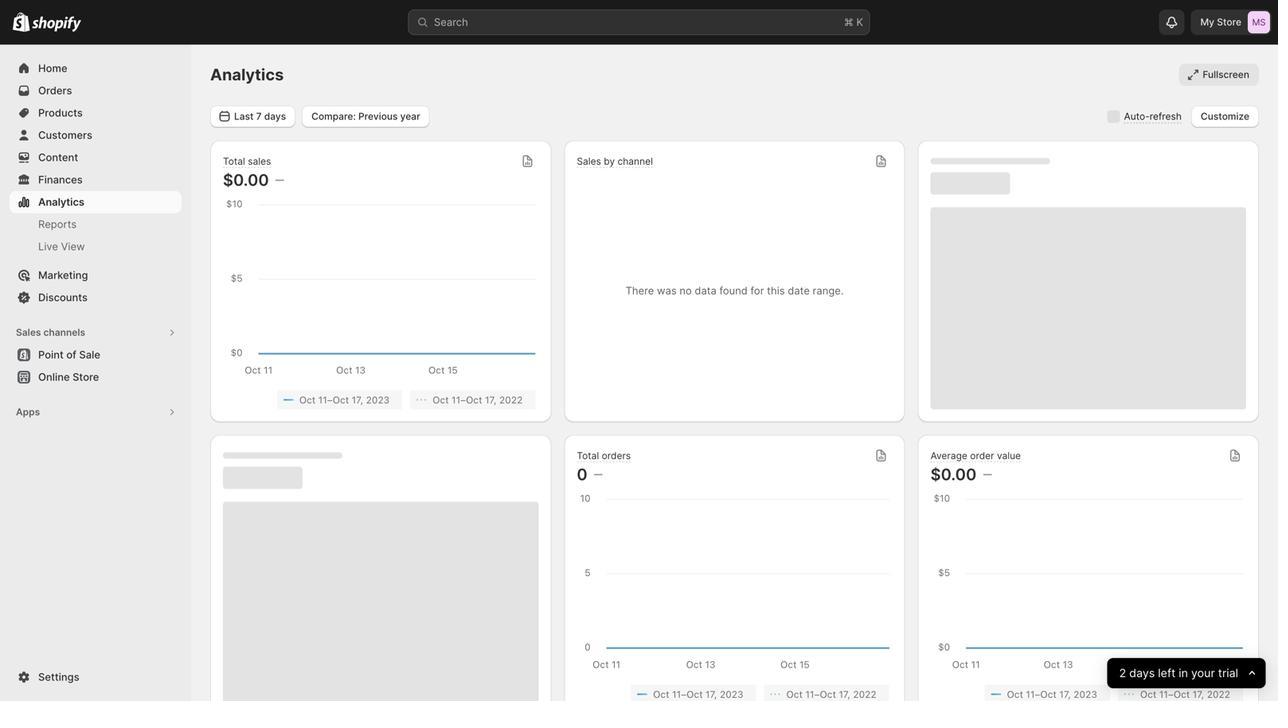 Task type: vqa. For each thing, say whether or not it's contained in the screenshot.
the 17, related to Oct 11–Oct 17, 2022 button related to Average order value
yes



Task type: locate. For each thing, give the bounding box(es) containing it.
oct 11–oct 17, 2023
[[299, 395, 390, 406], [653, 690, 744, 701], [1008, 690, 1098, 701]]

0 vertical spatial analytics
[[210, 65, 284, 84]]

date
[[788, 285, 810, 297]]

marketing
[[38, 269, 88, 282]]

days right 7
[[264, 111, 286, 122]]

sales up point
[[16, 327, 41, 339]]

data
[[695, 285, 717, 297]]

list
[[226, 391, 536, 410], [580, 686, 890, 702], [934, 686, 1244, 702]]

no change image down the order on the right bottom
[[984, 469, 992, 482]]

sales by channel
[[577, 156, 653, 167]]

no
[[680, 285, 692, 297]]

oct 11–oct 17, 2023 button for total sales
[[277, 391, 403, 410]]

last 7 days
[[234, 111, 286, 122]]

sales inside button
[[16, 327, 41, 339]]

store right my
[[1218, 16, 1242, 28]]

live view
[[38, 241, 85, 253]]

sales inside dropdown button
[[577, 156, 601, 167]]

shopify image
[[32, 16, 81, 32]]

0 vertical spatial store
[[1218, 16, 1242, 28]]

settings
[[38, 672, 79, 684]]

1 horizontal spatial no change image
[[594, 469, 603, 482]]

0 horizontal spatial store
[[73, 371, 99, 384]]

0 horizontal spatial sales
[[16, 327, 41, 339]]

apps button
[[10, 402, 182, 424]]

2023 for average order value
[[1074, 690, 1098, 701]]

0 horizontal spatial 2022
[[500, 395, 523, 406]]

oct 11–oct 17, 2023 button
[[277, 391, 403, 410], [631, 686, 757, 702], [985, 686, 1111, 702]]

1 horizontal spatial $0.00
[[931, 465, 977, 485]]

oct 11–oct 17, 2022 for total orders
[[787, 690, 877, 701]]

view
[[61, 241, 85, 253]]

0 horizontal spatial oct 11–oct 17, 2022
[[433, 395, 523, 406]]

1 horizontal spatial oct 11–oct 17, 2023 button
[[631, 686, 757, 702]]

no change image for orders
[[594, 469, 603, 482]]

2 horizontal spatial 2023
[[1074, 690, 1098, 701]]

$0.00 down average
[[931, 465, 977, 485]]

0 horizontal spatial $0.00
[[223, 171, 269, 190]]

0 horizontal spatial list
[[226, 391, 536, 410]]

1 horizontal spatial 2022
[[854, 690, 877, 701]]

1 vertical spatial days
[[1130, 667, 1155, 681]]

point
[[38, 349, 64, 361]]

store for online store
[[73, 371, 99, 384]]

2 horizontal spatial oct 11–oct 17, 2022
[[1141, 690, 1231, 701]]

no change image for order
[[984, 469, 992, 482]]

list for total sales
[[226, 391, 536, 410]]

0 horizontal spatial oct 11–oct 17, 2023 button
[[277, 391, 403, 410]]

17, for oct 11–oct 17, 2023 button associated with total orders
[[706, 690, 718, 701]]

1 horizontal spatial oct 11–oct 17, 2022
[[787, 690, 877, 701]]

17, for oct 11–oct 17, 2022 button for average order value
[[1193, 690, 1205, 701]]

analytics up last
[[210, 65, 284, 84]]

average
[[931, 451, 968, 462]]

total left sales
[[223, 156, 245, 167]]

no change image right 0
[[594, 469, 603, 482]]

was
[[657, 285, 677, 297]]

2 horizontal spatial list
[[934, 686, 1244, 702]]

1 horizontal spatial oct 11–oct 17, 2023
[[653, 690, 744, 701]]

1 horizontal spatial days
[[1130, 667, 1155, 681]]

days inside dropdown button
[[1130, 667, 1155, 681]]

total inside 'dropdown button'
[[223, 156, 245, 167]]

sales left by
[[577, 156, 601, 167]]

$0.00 for total
[[223, 171, 269, 190]]

finances link
[[10, 169, 182, 191]]

sales
[[248, 156, 271, 167]]

17, for oct 11–oct 17, 2023 button for average order value
[[1060, 690, 1072, 701]]

channels
[[43, 327, 85, 339]]

1 vertical spatial analytics
[[38, 196, 84, 208]]

17, for total sales's oct 11–oct 17, 2023 button
[[352, 395, 364, 406]]

last 7 days button
[[210, 105, 296, 128]]

11–oct
[[318, 395, 349, 406], [452, 395, 483, 406], [672, 690, 703, 701], [806, 690, 837, 701], [1027, 690, 1057, 701], [1160, 690, 1191, 701]]

1 horizontal spatial sales
[[577, 156, 601, 167]]

0 horizontal spatial oct 11–oct 17, 2023
[[299, 395, 390, 406]]

analytics
[[210, 65, 284, 84], [38, 196, 84, 208]]

average order value
[[931, 451, 1022, 462]]

oct 11–oct 17, 2022 for total sales
[[433, 395, 523, 406]]

finances
[[38, 174, 83, 186]]

1 vertical spatial sales
[[16, 327, 41, 339]]

2022 for total sales
[[500, 395, 523, 406]]

point of sale link
[[10, 344, 182, 367]]

1 vertical spatial $0.00
[[931, 465, 977, 485]]

1 vertical spatial store
[[73, 371, 99, 384]]

1 horizontal spatial oct 11–oct 17, 2022 button
[[765, 686, 890, 702]]

store down sale
[[73, 371, 99, 384]]

days right "2"
[[1130, 667, 1155, 681]]

oct 11–oct 17, 2023 button for average order value
[[985, 686, 1111, 702]]

value
[[998, 451, 1022, 462]]

for
[[751, 285, 765, 297]]

no change image down last 7 days
[[275, 174, 284, 187]]

products
[[38, 107, 83, 119]]

oct 11–oct 17, 2022
[[433, 395, 523, 406], [787, 690, 877, 701], [1141, 690, 1231, 701]]

2 horizontal spatial no change image
[[984, 469, 992, 482]]

2 horizontal spatial oct 11–oct 17, 2023
[[1008, 690, 1098, 701]]

no change image
[[275, 174, 284, 187], [594, 469, 603, 482], [984, 469, 992, 482]]

1 horizontal spatial store
[[1218, 16, 1242, 28]]

of
[[66, 349, 76, 361]]

store for my store
[[1218, 16, 1242, 28]]

days inside dropdown button
[[264, 111, 286, 122]]

search
[[434, 16, 468, 28]]

total inside dropdown button
[[577, 451, 599, 462]]

oct 11–oct 17, 2022 button for total sales
[[411, 391, 536, 410]]

0 vertical spatial sales
[[577, 156, 601, 167]]

customize
[[1202, 111, 1250, 122]]

17,
[[352, 395, 364, 406], [485, 395, 497, 406], [706, 690, 718, 701], [839, 690, 851, 701], [1060, 690, 1072, 701], [1193, 690, 1205, 701]]

order
[[971, 451, 995, 462]]

oct 11–oct 17, 2022 button
[[411, 391, 536, 410], [765, 686, 890, 702], [1119, 686, 1244, 702]]

oct 11–oct 17, 2023 for total orders
[[653, 690, 744, 701]]

⌘ k
[[845, 16, 864, 28]]

2 days left in your trial button
[[1108, 659, 1266, 689]]

0 horizontal spatial analytics
[[38, 196, 84, 208]]

store
[[1218, 16, 1242, 28], [73, 371, 99, 384]]

0 horizontal spatial days
[[264, 111, 286, 122]]

customers link
[[10, 124, 182, 147]]

your
[[1192, 667, 1216, 681]]

list for total orders
[[580, 686, 890, 702]]

2023 for total sales
[[366, 395, 390, 406]]

0 horizontal spatial no change image
[[275, 174, 284, 187]]

shopify image
[[13, 12, 30, 32]]

0 vertical spatial total
[[223, 156, 245, 167]]

$0.00 down total sales 'dropdown button'
[[223, 171, 269, 190]]

sales
[[577, 156, 601, 167], [16, 327, 41, 339]]

2 horizontal spatial oct 11–oct 17, 2023 button
[[985, 686, 1111, 702]]

0 horizontal spatial total
[[223, 156, 245, 167]]

previous
[[359, 111, 398, 122]]

1 vertical spatial total
[[577, 451, 599, 462]]

1 horizontal spatial analytics
[[210, 65, 284, 84]]

compare: previous year button
[[302, 105, 430, 128]]

oct
[[299, 395, 316, 406], [433, 395, 449, 406], [653, 690, 670, 701], [787, 690, 803, 701], [1008, 690, 1024, 701], [1141, 690, 1157, 701]]

total for $0.00
[[223, 156, 245, 167]]

sales channels
[[16, 327, 85, 339]]

2 horizontal spatial oct 11–oct 17, 2022 button
[[1119, 686, 1244, 702]]

total up 0
[[577, 451, 599, 462]]

$0.00
[[223, 171, 269, 190], [931, 465, 977, 485]]

total sales button
[[223, 155, 271, 169]]

0
[[577, 465, 588, 485]]

2023
[[366, 395, 390, 406], [720, 690, 744, 701], [1074, 690, 1098, 701]]

1 horizontal spatial total
[[577, 451, 599, 462]]

compare:
[[312, 111, 356, 122]]

2 horizontal spatial 2022
[[1208, 690, 1231, 701]]

1 horizontal spatial 2023
[[720, 690, 744, 701]]

range.
[[813, 285, 844, 297]]

0 vertical spatial $0.00
[[223, 171, 269, 190]]

2022
[[500, 395, 523, 406], [854, 690, 877, 701], [1208, 690, 1231, 701]]

1 horizontal spatial list
[[580, 686, 890, 702]]

0 horizontal spatial oct 11–oct 17, 2022 button
[[411, 391, 536, 410]]

analytics down finances
[[38, 196, 84, 208]]

store inside button
[[73, 371, 99, 384]]

total
[[223, 156, 245, 167], [577, 451, 599, 462]]

oct 11–oct 17, 2023 for total sales
[[299, 395, 390, 406]]

0 horizontal spatial 2023
[[366, 395, 390, 406]]

discounts link
[[10, 287, 182, 309]]

analytics link
[[10, 191, 182, 214]]

in
[[1179, 667, 1189, 681]]

0 vertical spatial days
[[264, 111, 286, 122]]



Task type: describe. For each thing, give the bounding box(es) containing it.
point of sale button
[[0, 344, 191, 367]]

live
[[38, 241, 58, 253]]

live view link
[[10, 236, 182, 258]]

reports link
[[10, 214, 182, 236]]

sales for sales by channel
[[577, 156, 601, 167]]

products link
[[10, 102, 182, 124]]

discounts
[[38, 292, 88, 304]]

online store link
[[10, 367, 182, 389]]

fullscreen
[[1203, 69, 1250, 80]]

this
[[767, 285, 785, 297]]

oct 11–oct 17, 2023 button for total orders
[[631, 686, 757, 702]]

found
[[720, 285, 748, 297]]

customize button
[[1192, 105, 1260, 128]]

total sales
[[223, 156, 271, 167]]

orders link
[[10, 80, 182, 102]]

orders
[[602, 451, 631, 462]]

there
[[626, 285, 654, 297]]

apps
[[16, 407, 40, 418]]

oct 11–oct 17, 2022 button for total orders
[[765, 686, 890, 702]]

⌘
[[845, 16, 854, 28]]

point of sale
[[38, 349, 100, 361]]

auto-refresh
[[1125, 111, 1182, 122]]

oct 11–oct 17, 2022 button for average order value
[[1119, 686, 1244, 702]]

online store
[[38, 371, 99, 384]]

orders
[[38, 84, 72, 97]]

$0.00 for average
[[931, 465, 977, 485]]

online
[[38, 371, 70, 384]]

no change image for sales
[[275, 174, 284, 187]]

refresh
[[1150, 111, 1182, 122]]

last
[[234, 111, 254, 122]]

content
[[38, 151, 78, 164]]

17, for oct 11–oct 17, 2022 button for total sales
[[485, 395, 497, 406]]

oct 11–oct 17, 2023 for average order value
[[1008, 690, 1098, 701]]

by
[[604, 156, 615, 167]]

home link
[[10, 57, 182, 80]]

2022 for total orders
[[854, 690, 877, 701]]

my store image
[[1249, 11, 1271, 33]]

7
[[256, 111, 262, 122]]

online store button
[[0, 367, 191, 389]]

settings link
[[10, 667, 182, 689]]

home
[[38, 62, 67, 75]]

reports
[[38, 218, 77, 231]]

customers
[[38, 129, 92, 141]]

year
[[401, 111, 420, 122]]

there was no data found for this date range.
[[626, 285, 844, 297]]

channel
[[618, 156, 653, 167]]

sales channels button
[[10, 322, 182, 344]]

total orders
[[577, 451, 631, 462]]

content link
[[10, 147, 182, 169]]

17, for oct 11–oct 17, 2022 button for total orders
[[839, 690, 851, 701]]

trial
[[1219, 667, 1239, 681]]

compare: previous year
[[312, 111, 420, 122]]

my store
[[1201, 16, 1242, 28]]

oct 11–oct 17, 2022 for average order value
[[1141, 690, 1231, 701]]

my
[[1201, 16, 1215, 28]]

average order value button
[[931, 450, 1022, 464]]

2023 for total orders
[[720, 690, 744, 701]]

fullscreen button
[[1180, 64, 1260, 86]]

marketing link
[[10, 265, 182, 287]]

k
[[857, 16, 864, 28]]

sale
[[79, 349, 100, 361]]

2 days left in your trial
[[1120, 667, 1239, 681]]

2022 for average order value
[[1208, 690, 1231, 701]]

left
[[1159, 667, 1176, 681]]

auto-
[[1125, 111, 1150, 122]]

total for 0
[[577, 451, 599, 462]]

sales by channel button
[[577, 155, 653, 169]]

total orders button
[[577, 450, 631, 464]]

2
[[1120, 667, 1127, 681]]

sales for sales channels
[[16, 327, 41, 339]]

list for average order value
[[934, 686, 1244, 702]]



